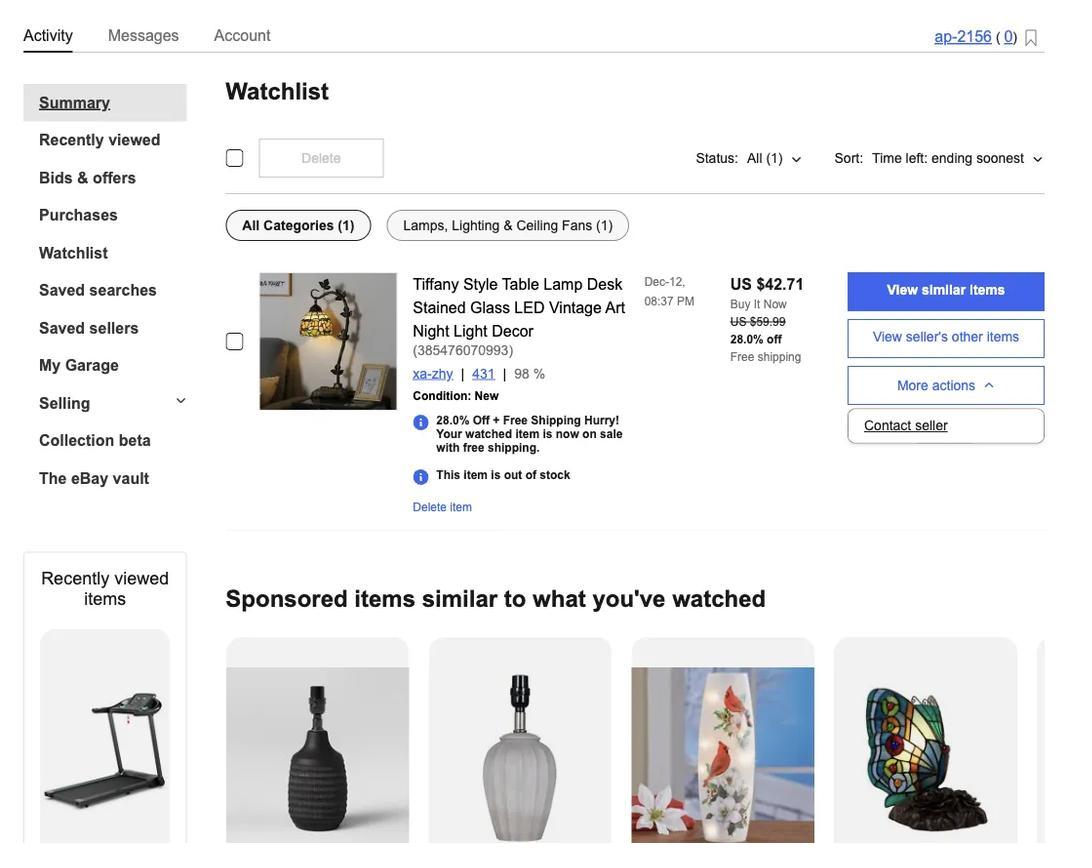 Task type: vqa. For each thing, say whether or not it's contained in the screenshot.
the bottommost 28.0%
yes



Task type: describe. For each thing, give the bounding box(es) containing it.
ap-2156 ( 0 )
[[935, 28, 1018, 45]]

zhy
[[432, 366, 453, 381]]

what
[[533, 585, 586, 611]]

item for this item is out of stock
[[464, 468, 488, 482]]

all (1) button
[[746, 139, 804, 178]]

collection beta
[[39, 432, 151, 449]]

1 vertical spatial watchlist
[[39, 244, 108, 262]]

2156
[[958, 28, 992, 45]]

view similar items link
[[848, 272, 1045, 311]]

tiffany style table lamp desk stained glass led vintage art night light decor link
[[413, 275, 625, 340]]

collection beta link
[[39, 432, 187, 450]]

offers
[[93, 169, 136, 186]]

2 us from the top
[[731, 315, 747, 328]]

watched inside '28.0% off + free shipping hurry! your watched item is now on sale with free shipping.'
[[466, 427, 512, 441]]

stained
[[413, 299, 466, 316]]

28.0% off + free shipping hurry! your watched item is now on sale with free shipping.
[[436, 414, 623, 454]]

watchlist link
[[39, 244, 187, 262]]

contact seller
[[865, 418, 948, 433]]

more actions button
[[848, 366, 1045, 405]]

the ebay vault link
[[39, 469, 187, 487]]

on
[[583, 427, 597, 441]]

condition: new
[[413, 389, 499, 403]]

led
[[515, 299, 545, 316]]

vault
[[113, 469, 149, 487]]

selling
[[39, 394, 90, 412]]

now
[[764, 298, 787, 311]]

collection
[[39, 432, 114, 449]]

my
[[39, 357, 61, 374]]

bids & offers
[[39, 169, 136, 186]]

xa-
[[413, 366, 432, 381]]

status: all (1)
[[696, 150, 783, 165]]

purchases
[[39, 206, 118, 224]]

delete item
[[413, 501, 472, 514]]

purchases link
[[39, 206, 187, 224]]

you've
[[593, 585, 666, 611]]

searches
[[89, 282, 157, 299]]

0 vertical spatial similar
[[922, 283, 966, 298]]

( inside ap-2156 ( 0 )
[[996, 30, 1001, 45]]

delete for delete item
[[413, 501, 447, 514]]

item for delete item
[[450, 501, 472, 514]]

other
[[952, 329, 983, 344]]

dec-12, 08:37 pm
[[645, 275, 695, 308]]

seller's
[[906, 329, 948, 344]]

items inside recently viewed items
[[84, 589, 126, 609]]

style
[[463, 275, 498, 293]]

add note
[[917, 429, 972, 444]]

stock
[[540, 468, 571, 482]]

shipping
[[758, 350, 802, 364]]

more
[[898, 378, 929, 393]]

your
[[436, 427, 462, 441]]

messages link
[[108, 22, 179, 48]]

saved searches link
[[39, 282, 187, 300]]

xa-zhy link
[[413, 366, 472, 381]]

saved searches
[[39, 282, 157, 299]]

sellers
[[89, 319, 139, 337]]

light
[[454, 322, 488, 340]]

delete item button
[[413, 501, 472, 514]]

view for view similar items
[[887, 283, 918, 298]]

us $42.71 buy it now us $59.99 28.0% off free shipping
[[731, 275, 804, 364]]

28.0% inside us $42.71 buy it now us $59.99 28.0% off free shipping
[[731, 333, 764, 346]]

sponsored items similar to what you've watched
[[226, 585, 766, 611]]

saved for saved searches
[[39, 282, 85, 299]]

0
[[1005, 28, 1013, 45]]

sort:
[[835, 150, 864, 165]]

add
[[917, 429, 942, 444]]

of
[[526, 468, 537, 482]]

the ebay vault
[[39, 469, 149, 487]]

soonest
[[977, 150, 1025, 165]]

contact seller link
[[849, 409, 1044, 443]]

tiffany style table lamp desk stained glass led vintage art night light decor image
[[260, 273, 396, 410]]

note
[[945, 429, 972, 444]]

off
[[473, 414, 490, 427]]

&
[[77, 169, 88, 186]]



Task type: locate. For each thing, give the bounding box(es) containing it.
all
[[747, 150, 763, 165]]

recently inside recently viewed items
[[41, 568, 109, 588]]

glass
[[470, 299, 510, 316]]

( inside tiffany style table lamp desk stained glass led vintage art night light decor ( 385476070993 )
[[413, 343, 418, 358]]

saved up "my"
[[39, 319, 85, 337]]

0 vertical spatial is
[[543, 427, 553, 441]]

summary link
[[39, 94, 187, 112]]

time left: ending soonest button
[[871, 139, 1045, 178]]

1 horizontal spatial (
[[996, 30, 1001, 45]]

beta
[[119, 432, 151, 449]]

is left out
[[491, 468, 501, 482]]

make this page your my ebay homepage image
[[1026, 29, 1037, 48]]

0 vertical spatial item
[[516, 427, 540, 441]]

1 vertical spatial delete
[[413, 501, 447, 514]]

dec-
[[645, 275, 669, 288]]

viewed for recently viewed
[[108, 131, 161, 149]]

0 vertical spatial 28.0%
[[731, 333, 764, 346]]

the
[[39, 469, 67, 487]]

tiffany
[[413, 275, 459, 293]]

is inside '28.0% off + free shipping hurry! your watched item is now on sale with free shipping.'
[[543, 427, 553, 441]]

saved for saved sellers
[[39, 319, 85, 337]]

1 vertical spatial free
[[503, 414, 528, 427]]

1 horizontal spatial watched
[[672, 585, 766, 611]]

)
[[1013, 30, 1018, 45], [509, 343, 513, 358]]

saved sellers link
[[39, 319, 187, 337]]

431 link
[[472, 366, 514, 381]]

similar
[[922, 283, 966, 298], [422, 585, 498, 611]]

delete
[[302, 150, 341, 165], [413, 501, 447, 514]]

) left the make this page your my ebay homepage icon on the top right of the page
[[1013, 30, 1018, 45]]

shipping.
[[488, 441, 540, 454]]

(
[[996, 30, 1001, 45], [413, 343, 418, 358]]

watched down +
[[466, 427, 512, 441]]

ap-2156 link
[[935, 28, 992, 45]]

431
[[472, 366, 495, 381]]

xa-zhy
[[413, 366, 453, 381]]

0 vertical spatial watched
[[466, 427, 512, 441]]

item
[[516, 427, 540, 441], [464, 468, 488, 482], [450, 501, 472, 514]]

add note button
[[848, 413, 1045, 452]]

saved
[[39, 282, 85, 299], [39, 319, 85, 337]]

sort: time left: ending soonest
[[835, 150, 1025, 165]]

to
[[504, 585, 526, 611]]

0 horizontal spatial delete
[[302, 150, 341, 165]]

recently for recently viewed
[[39, 131, 104, 149]]

1 vertical spatial similar
[[422, 585, 498, 611]]

free inside '28.0% off + free shipping hurry! your watched item is now on sale with free shipping.'
[[503, 414, 528, 427]]

0 horizontal spatial is
[[491, 468, 501, 482]]

my garage
[[39, 357, 119, 374]]

1 horizontal spatial similar
[[922, 283, 966, 298]]

item inside '28.0% off + free shipping hurry! your watched item is now on sale with free shipping.'
[[516, 427, 540, 441]]

buy
[[731, 298, 751, 311]]

sponsored
[[226, 585, 348, 611]]

1 vertical spatial viewed
[[114, 568, 169, 588]]

%
[[533, 366, 546, 381]]

new
[[475, 389, 499, 403]]

0 vertical spatial view
[[887, 283, 918, 298]]

1 horizontal spatial 28.0%
[[731, 333, 764, 346]]

0 vertical spatial recently
[[39, 131, 104, 149]]

28.0% up "your"
[[436, 414, 470, 427]]

tiffany style table lamp desk stained glass led vintage art night light decor ( 385476070993 )
[[413, 275, 625, 358]]

watchlist down purchases
[[39, 244, 108, 262]]

delete button
[[259, 139, 384, 178]]

0 horizontal spatial similar
[[422, 585, 498, 611]]

0 vertical spatial watchlist
[[226, 79, 329, 104]]

free right +
[[503, 414, 528, 427]]

watchlist down account
[[226, 79, 329, 104]]

similar left to
[[422, 585, 498, 611]]

0 horizontal spatial 28.0%
[[436, 414, 470, 427]]

12,
[[669, 275, 686, 288]]

view up seller's
[[887, 283, 918, 298]]

out
[[504, 468, 522, 482]]

left:
[[906, 150, 928, 165]]

viewed
[[108, 131, 161, 149], [114, 568, 169, 588]]

1 vertical spatial is
[[491, 468, 501, 482]]

viewed for recently viewed items
[[114, 568, 169, 588]]

messages
[[108, 26, 179, 44]]

free
[[463, 441, 485, 454]]

condition:
[[413, 389, 472, 403]]

view for view seller's other items
[[873, 329, 903, 344]]

lamp
[[544, 275, 583, 293]]

1 vertical spatial us
[[731, 315, 747, 328]]

is down 'shipping'
[[543, 427, 553, 441]]

1 us from the top
[[731, 275, 752, 293]]

recently for recently viewed items
[[41, 568, 109, 588]]

) inside ap-2156 ( 0 )
[[1013, 30, 1018, 45]]

desk
[[587, 275, 623, 293]]

garage
[[65, 357, 119, 374]]

$42.71
[[757, 275, 804, 293]]

0 horizontal spatial watched
[[466, 427, 512, 441]]

0 horizontal spatial (
[[413, 343, 418, 358]]

385476070993
[[418, 343, 509, 358]]

1 horizontal spatial is
[[543, 427, 553, 441]]

item up shipping.
[[516, 427, 540, 441]]

$59.99
[[750, 315, 786, 328]]

more actions
[[898, 378, 976, 393]]

28.0% inside '28.0% off + free shipping hurry! your watched item is now on sale with free shipping.'
[[436, 414, 470, 427]]

bids & offers link
[[39, 169, 187, 187]]

ebay
[[71, 469, 108, 487]]

1 vertical spatial view
[[873, 329, 903, 344]]

saved sellers
[[39, 319, 139, 337]]

98
[[514, 366, 530, 381]]

1 vertical spatial (
[[413, 343, 418, 358]]

hurry!
[[585, 414, 620, 427]]

bids
[[39, 169, 73, 186]]

watchlist
[[226, 79, 329, 104], [39, 244, 108, 262]]

1 horizontal spatial )
[[1013, 30, 1018, 45]]

1 vertical spatial recently
[[41, 568, 109, 588]]

98 %
[[514, 366, 546, 381]]

1 vertical spatial 28.0%
[[436, 414, 470, 427]]

viewed inside recently viewed items
[[114, 568, 169, 588]]

us
[[731, 275, 752, 293], [731, 315, 747, 328]]

similar up view seller's other items
[[922, 283, 966, 298]]

28.0% down $59.99
[[731, 333, 764, 346]]

0 vertical spatial saved
[[39, 282, 85, 299]]

0 horizontal spatial free
[[503, 414, 528, 427]]

0 vertical spatial us
[[731, 275, 752, 293]]

sale
[[600, 427, 623, 441]]

1 horizontal spatial delete
[[413, 501, 447, 514]]

0 horizontal spatial )
[[509, 343, 513, 358]]

item right this
[[464, 468, 488, 482]]

item down this
[[450, 501, 472, 514]]

view left seller's
[[873, 329, 903, 344]]

1 vertical spatial saved
[[39, 319, 85, 337]]

ending
[[932, 150, 973, 165]]

off
[[767, 333, 782, 346]]

1 vertical spatial item
[[464, 468, 488, 482]]

1 horizontal spatial watchlist
[[226, 79, 329, 104]]

saved up saved sellers
[[39, 282, 85, 299]]

) inside tiffany style table lamp desk stained glass led vintage art night light decor ( 385476070993 )
[[509, 343, 513, 358]]

this
[[436, 468, 461, 482]]

actions
[[933, 378, 976, 393]]

( up 'xa-'
[[413, 343, 418, 358]]

free left shipping
[[731, 350, 755, 364]]

0 vertical spatial )
[[1013, 30, 1018, 45]]

watched right you've
[[672, 585, 766, 611]]

recently viewed items
[[41, 568, 169, 609]]

0 vertical spatial delete
[[302, 150, 341, 165]]

1 horizontal spatial free
[[731, 350, 755, 364]]

1 saved from the top
[[39, 282, 85, 299]]

ap-
[[935, 28, 958, 45]]

+
[[493, 414, 500, 427]]

( left 0
[[996, 30, 1001, 45]]

seller
[[915, 418, 948, 433]]

0 vertical spatial free
[[731, 350, 755, 364]]

delete for delete
[[302, 150, 341, 165]]

2 saved from the top
[[39, 319, 85, 337]]

vintage
[[549, 299, 602, 316]]

contact
[[865, 418, 912, 433]]

view
[[887, 283, 918, 298], [873, 329, 903, 344]]

us down buy
[[731, 315, 747, 328]]

account link
[[214, 22, 271, 48]]

activity link
[[23, 22, 73, 48]]

(1)
[[766, 150, 783, 165]]

) down decor
[[509, 343, 513, 358]]

0 link
[[1005, 28, 1013, 45]]

selling button
[[23, 394, 187, 412]]

1 vertical spatial watched
[[672, 585, 766, 611]]

2 vertical spatial item
[[450, 501, 472, 514]]

item inside button
[[450, 501, 472, 514]]

my garage link
[[39, 357, 187, 375]]

free inside us $42.71 buy it now us $59.99 28.0% off free shipping
[[731, 350, 755, 364]]

shipping
[[531, 414, 581, 427]]

watched
[[466, 427, 512, 441], [672, 585, 766, 611]]

0 vertical spatial viewed
[[108, 131, 161, 149]]

0 horizontal spatial watchlist
[[39, 244, 108, 262]]

account
[[214, 26, 271, 44]]

1 vertical spatial )
[[509, 343, 513, 358]]

0 vertical spatial (
[[996, 30, 1001, 45]]

us up buy
[[731, 275, 752, 293]]



